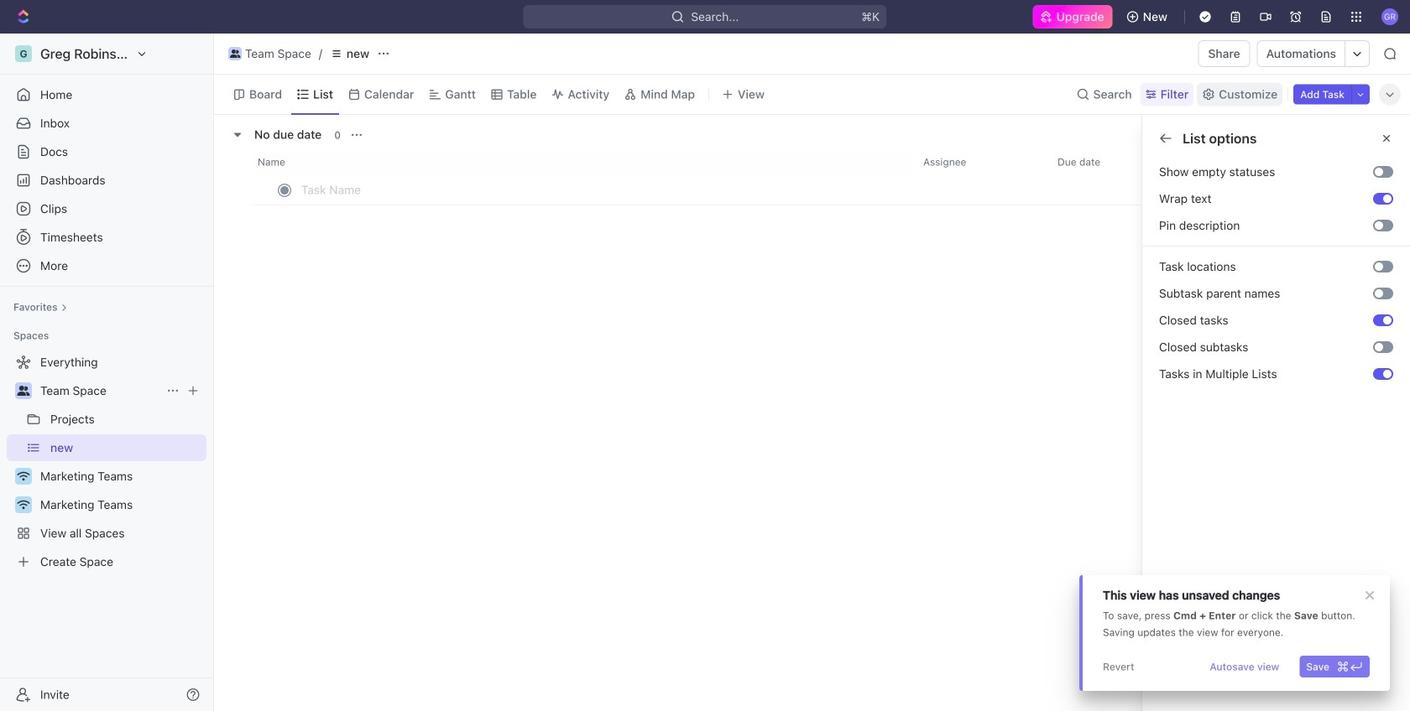 Task type: describe. For each thing, give the bounding box(es) containing it.
1 horizontal spatial user group image
[[230, 50, 240, 58]]

1 vertical spatial user group image
[[17, 386, 30, 396]]

tree inside sidebar navigation
[[7, 349, 207, 576]]

wifi image
[[17, 472, 30, 482]]



Task type: locate. For each thing, give the bounding box(es) containing it.
Task Name text field
[[301, 176, 792, 203]]

tree
[[7, 349, 207, 576]]

0 vertical spatial user group image
[[230, 50, 240, 58]]

greg robinson's workspace, , element
[[15, 45, 32, 62]]

0 horizontal spatial user group image
[[17, 386, 30, 396]]

user group image
[[230, 50, 240, 58], [17, 386, 30, 396]]

sidebar navigation
[[0, 34, 217, 712]]

wifi image
[[17, 500, 30, 510]]



Task type: vqa. For each thing, say whether or not it's contained in the screenshot.
Unlimited plan includes: includes:
no



